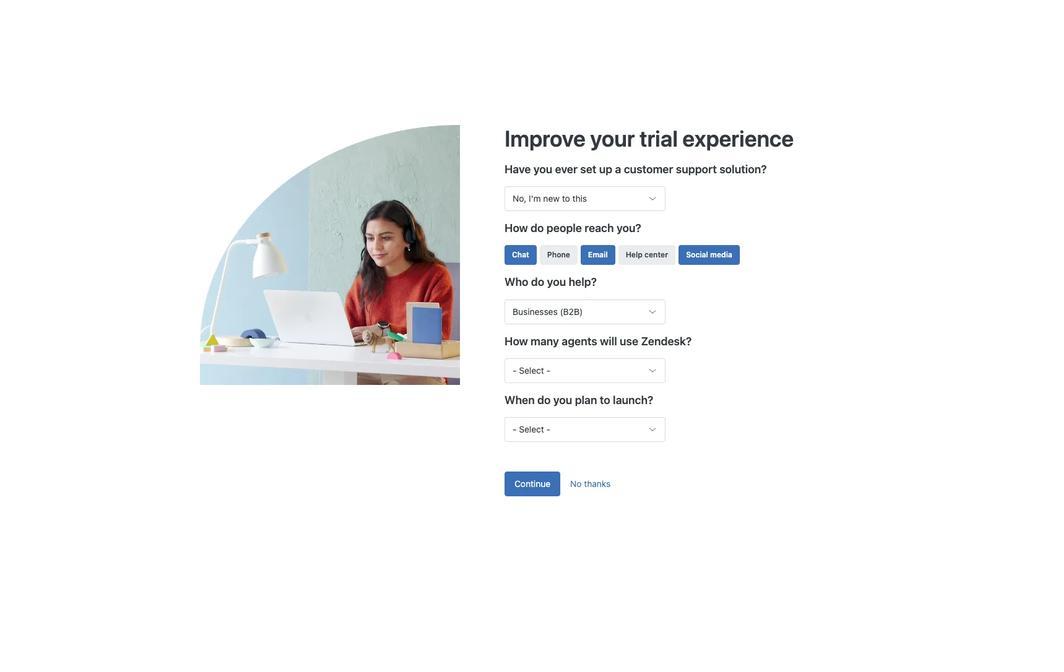 Task type: locate. For each thing, give the bounding box(es) containing it.
2 vertical spatial you
[[554, 394, 573, 407]]

social media
[[687, 251, 733, 260]]

customer service agent wearing a headset and sitting at a desk as balloons float through the air in celebration. image
[[200, 125, 505, 386]]

0 vertical spatial do
[[531, 222, 544, 235]]

businesses (b2b) button
[[505, 300, 666, 324]]

you left help?
[[548, 276, 566, 289]]

improve your trial experience
[[505, 125, 794, 152]]

to
[[563, 194, 571, 204], [600, 394, 611, 407]]

-
[[513, 365, 517, 376], [547, 365, 551, 376], [513, 424, 517, 435], [547, 424, 551, 435]]

0 vertical spatial to
[[563, 194, 571, 204]]

help center button
[[619, 246, 676, 265]]

have
[[505, 163, 531, 176]]

1 vertical spatial select
[[519, 424, 545, 435]]

how left many
[[505, 335, 528, 348]]

select up when on the bottom of page
[[519, 365, 545, 376]]

zendesk?
[[642, 335, 692, 348]]

use
[[620, 335, 639, 348]]

1 vertical spatial you
[[548, 276, 566, 289]]

new
[[544, 194, 560, 204]]

1 vertical spatial how
[[505, 335, 528, 348]]

will
[[600, 335, 618, 348]]

1 - select - from the top
[[513, 365, 551, 376]]

2 - select - from the top
[[513, 424, 551, 435]]

solution?
[[720, 163, 767, 176]]

1 how from the top
[[505, 222, 528, 235]]

2 select from the top
[[519, 424, 545, 435]]

2 how from the top
[[505, 335, 528, 348]]

this
[[573, 194, 587, 204]]

how
[[505, 222, 528, 235], [505, 335, 528, 348]]

select
[[519, 365, 545, 376], [519, 424, 545, 435]]

set
[[581, 163, 597, 176]]

when
[[505, 394, 535, 407]]

to right plan
[[600, 394, 611, 407]]

social
[[687, 251, 709, 260]]

reach
[[585, 222, 614, 235]]

0 vertical spatial - select -
[[513, 365, 551, 376]]

people
[[547, 222, 582, 235]]

select down when on the bottom of page
[[519, 424, 545, 435]]

no, i'm new to this button
[[505, 187, 666, 211]]

do
[[531, 222, 544, 235], [532, 276, 545, 289], [538, 394, 551, 407]]

- up when on the bottom of page
[[513, 365, 517, 376]]

- select - button down plan
[[505, 418, 666, 442]]

your
[[591, 125, 635, 152]]

0 vertical spatial - select - button
[[505, 359, 666, 383]]

to left this
[[563, 194, 571, 204]]

2 vertical spatial do
[[538, 394, 551, 407]]

0 vertical spatial you
[[534, 163, 553, 176]]

ever
[[556, 163, 578, 176]]

1 select from the top
[[519, 365, 545, 376]]

how for how many agents will use zendesk?
[[505, 335, 528, 348]]

do right when on the bottom of page
[[538, 394, 551, 407]]

help
[[626, 251, 643, 260]]

businesses
[[513, 306, 558, 317]]

- select - down when on the bottom of page
[[513, 424, 551, 435]]

0 vertical spatial how
[[505, 222, 528, 235]]

no,
[[513, 194, 527, 204]]

you left plan
[[554, 394, 573, 407]]

do right who
[[532, 276, 545, 289]]

you left ever
[[534, 163, 553, 176]]

do for when
[[538, 394, 551, 407]]

- select - button
[[505, 359, 666, 383], [505, 418, 666, 442]]

customer
[[624, 163, 674, 176]]

0 horizontal spatial to
[[563, 194, 571, 204]]

- select - up when on the bottom of page
[[513, 365, 551, 376]]

- select - button up plan
[[505, 359, 666, 383]]

continue
[[515, 479, 551, 489]]

1 vertical spatial - select - button
[[505, 418, 666, 442]]

to inside 'popup button'
[[563, 194, 571, 204]]

businesses (b2b)
[[513, 306, 583, 317]]

chat button
[[505, 246, 537, 265]]

when do you plan to launch?
[[505, 394, 654, 407]]

how up the chat
[[505, 222, 528, 235]]

- down when do you plan to launch?
[[547, 424, 551, 435]]

you
[[534, 163, 553, 176], [548, 276, 566, 289], [554, 394, 573, 407]]

email
[[589, 251, 608, 260]]

up
[[600, 163, 613, 176]]

- select -
[[513, 365, 551, 376], [513, 424, 551, 435]]

phone
[[548, 251, 571, 260]]

1 vertical spatial do
[[532, 276, 545, 289]]

no thanks
[[571, 479, 611, 489]]

do left people
[[531, 222, 544, 235]]

0 vertical spatial select
[[519, 365, 545, 376]]

1 vertical spatial - select -
[[513, 424, 551, 435]]

1 vertical spatial to
[[600, 394, 611, 407]]



Task type: describe. For each thing, give the bounding box(es) containing it.
trial
[[640, 125, 678, 152]]

you?
[[617, 222, 642, 235]]

many
[[531, 335, 560, 348]]

no
[[571, 479, 582, 489]]

a
[[616, 163, 622, 176]]

help center
[[626, 251, 669, 260]]

continue button
[[505, 472, 561, 497]]

2 - select - button from the top
[[505, 418, 666, 442]]

you for when
[[554, 394, 573, 407]]

who do you help?
[[505, 276, 597, 289]]

i'm
[[529, 194, 541, 204]]

you for who
[[548, 276, 566, 289]]

phone button
[[540, 246, 578, 265]]

1 - select - button from the top
[[505, 359, 666, 383]]

launch?
[[613, 394, 654, 407]]

experience
[[683, 125, 794, 152]]

- down when on the bottom of page
[[513, 424, 517, 435]]

select for first - select - popup button from the bottom
[[519, 424, 545, 435]]

- select - for first - select - popup button from the bottom
[[513, 424, 551, 435]]

social media button
[[679, 246, 740, 265]]

do for who
[[532, 276, 545, 289]]

chat
[[512, 251, 530, 260]]

(b2b)
[[560, 306, 583, 317]]

no, i'm new to this
[[513, 194, 587, 204]]

select for second - select - popup button from the bottom of the page
[[519, 365, 545, 376]]

help?
[[569, 276, 597, 289]]

1 horizontal spatial to
[[600, 394, 611, 407]]

how for how do people reach you?
[[505, 222, 528, 235]]

do for how
[[531, 222, 544, 235]]

thanks
[[585, 479, 611, 489]]

no thanks button
[[561, 472, 621, 497]]

media
[[711, 251, 733, 260]]

center
[[645, 251, 669, 260]]

improve
[[505, 125, 586, 152]]

email button
[[581, 246, 616, 265]]

how do people reach you?
[[505, 222, 642, 235]]

how many agents will use zendesk?
[[505, 335, 692, 348]]

agents
[[562, 335, 598, 348]]

plan
[[575, 394, 598, 407]]

support
[[676, 163, 717, 176]]

have you ever set up a customer support solution?
[[505, 163, 767, 176]]

who
[[505, 276, 529, 289]]

- select - for second - select - popup button from the bottom of the page
[[513, 365, 551, 376]]

- down many
[[547, 365, 551, 376]]



Task type: vqa. For each thing, say whether or not it's contained in the screenshot.
"Import my leads" button at the bottom
no



